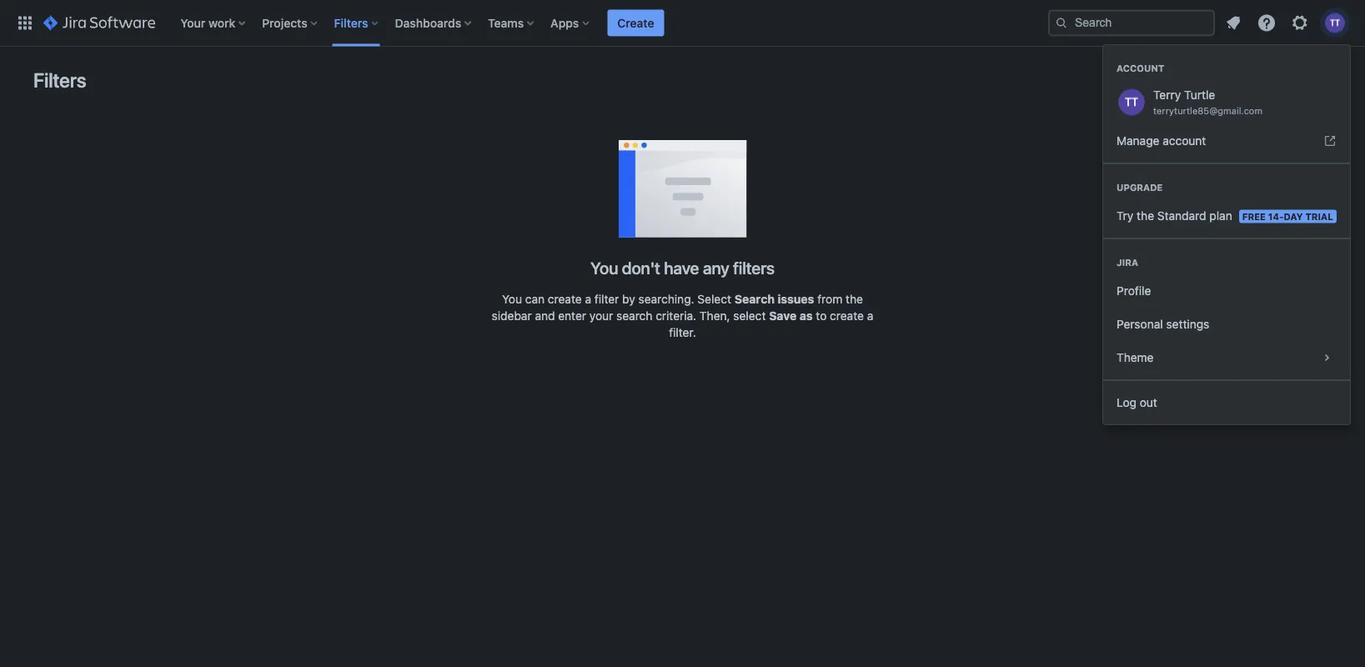 Task type: vqa. For each thing, say whether or not it's contained in the screenshot.
"TIMELINE"
no



Task type: describe. For each thing, give the bounding box(es) containing it.
help image
[[1257, 13, 1277, 33]]

select
[[734, 309, 766, 323]]

create button
[[608, 10, 664, 36]]

manage account
[[1117, 134, 1206, 148]]

criteria.
[[656, 309, 697, 323]]

can
[[525, 292, 545, 306]]

manage
[[1117, 134, 1160, 148]]

enter
[[558, 309, 586, 323]]

you don't have any filters
[[591, 258, 775, 277]]

and
[[535, 309, 555, 323]]

filters button
[[329, 10, 385, 36]]

personal settings
[[1117, 317, 1210, 331]]

your
[[180, 16, 205, 30]]

your work
[[180, 16, 235, 30]]

searching.
[[639, 292, 694, 306]]

any
[[703, 258, 730, 277]]

apps
[[551, 16, 579, 30]]

select
[[698, 292, 732, 306]]

manage account group
[[1104, 45, 1350, 163]]

have
[[664, 258, 699, 277]]

notifications image
[[1224, 13, 1244, 33]]

filters
[[733, 258, 775, 277]]

create inside to create a filter.
[[830, 309, 864, 323]]

filters inside filters popup button
[[334, 16, 368, 30]]

the for try
[[1137, 209, 1154, 222]]

projects button
[[257, 10, 324, 36]]

free 14-day trial
[[1243, 211, 1334, 222]]

account
[[1163, 134, 1206, 148]]

create
[[618, 16, 654, 30]]

teams button
[[483, 10, 541, 36]]

your profile and settings image
[[1325, 13, 1345, 33]]

0 vertical spatial a
[[585, 292, 591, 306]]

theme
[[1117, 351, 1154, 365]]

work
[[208, 16, 235, 30]]

standard
[[1158, 209, 1207, 222]]

free
[[1243, 211, 1266, 222]]

as
[[800, 309, 813, 323]]

0 vertical spatial create
[[548, 292, 582, 306]]

dashboards button
[[390, 10, 478, 36]]

from the sidebar and enter your search criteria. then, select
[[492, 292, 863, 323]]

manage account link
[[1104, 124, 1350, 158]]

profile link
[[1104, 274, 1350, 308]]

plan
[[1210, 209, 1233, 222]]

teams
[[488, 16, 524, 30]]



Task type: locate. For each thing, give the bounding box(es) containing it.
try the standard plan group
[[1104, 163, 1350, 238]]

0 vertical spatial the
[[1137, 209, 1154, 222]]

primary element
[[10, 0, 1048, 46]]

filters right projects popup button
[[334, 16, 368, 30]]

create down from
[[830, 309, 864, 323]]

the right from
[[846, 292, 863, 306]]

you for you don't have any filters
[[591, 258, 618, 277]]

to create a filter.
[[669, 309, 874, 339]]

a right "to" on the top
[[867, 309, 874, 323]]

sidebar
[[492, 309, 532, 323]]

your work button
[[175, 10, 252, 36]]

banner
[[0, 0, 1365, 47]]

0 horizontal spatial filters
[[33, 68, 86, 92]]

Search field
[[1048, 10, 1215, 36]]

save as
[[769, 309, 813, 323]]

create
[[548, 292, 582, 306], [830, 309, 864, 323]]

appswitcher icon image
[[15, 13, 35, 33]]

save
[[769, 309, 797, 323]]

you up sidebar
[[502, 292, 522, 306]]

search
[[735, 292, 775, 306]]

settings
[[1166, 317, 1210, 331]]

the inside from the sidebar and enter your search criteria. then, select
[[846, 292, 863, 306]]

profile
[[1117, 284, 1151, 298]]

to
[[816, 309, 827, 323]]

log out
[[1117, 396, 1158, 410]]

14-
[[1269, 211, 1284, 222]]

out
[[1140, 396, 1158, 410]]

issues
[[778, 292, 814, 306]]

1 vertical spatial the
[[846, 292, 863, 306]]

personal
[[1117, 317, 1163, 331]]

try the standard plan
[[1117, 209, 1233, 222]]

then,
[[700, 309, 730, 323]]

0 horizontal spatial create
[[548, 292, 582, 306]]

banner containing your work
[[0, 0, 1365, 47]]

0 vertical spatial filters
[[334, 16, 368, 30]]

your
[[590, 309, 613, 323]]

try
[[1117, 209, 1134, 222]]

by
[[622, 292, 635, 306]]

log out link
[[1104, 386, 1350, 420]]

day
[[1284, 211, 1303, 222]]

filter.
[[669, 326, 696, 339]]

dashboards
[[395, 16, 461, 30]]

1 horizontal spatial a
[[867, 309, 874, 323]]

you for you can create a filter by searching. select search issues
[[502, 292, 522, 306]]

the inside try the standard plan group
[[1137, 209, 1154, 222]]

from
[[818, 292, 843, 306]]

1 vertical spatial filters
[[33, 68, 86, 92]]

log
[[1117, 396, 1137, 410]]

personal settings link
[[1104, 308, 1350, 341]]

1 horizontal spatial create
[[830, 309, 864, 323]]

1 vertical spatial a
[[867, 309, 874, 323]]

a left the filter
[[585, 292, 591, 306]]

the for from
[[846, 292, 863, 306]]

0 vertical spatial you
[[591, 258, 618, 277]]

create up enter
[[548, 292, 582, 306]]

1 horizontal spatial you
[[591, 258, 618, 277]]

search
[[616, 309, 653, 323]]

filter
[[595, 292, 619, 306]]

apps button
[[546, 10, 596, 36]]

0 horizontal spatial the
[[846, 292, 863, 306]]

trial
[[1306, 211, 1334, 222]]

account
[[1117, 63, 1165, 74]]

you
[[591, 258, 618, 277], [502, 292, 522, 306]]

jira
[[1117, 257, 1139, 268]]

filters down appswitcher icon
[[33, 68, 86, 92]]

1 vertical spatial you
[[502, 292, 522, 306]]

settings image
[[1290, 13, 1310, 33]]

don't
[[622, 258, 660, 277]]

upgrade
[[1117, 182, 1163, 193]]

search image
[[1055, 16, 1068, 30]]

1 horizontal spatial the
[[1137, 209, 1154, 222]]

projects
[[262, 16, 307, 30]]

a
[[585, 292, 591, 306], [867, 309, 874, 323]]

filters
[[334, 16, 368, 30], [33, 68, 86, 92]]

0 horizontal spatial a
[[585, 292, 591, 306]]

jira software image
[[43, 13, 155, 33], [43, 13, 155, 33]]

theme button
[[1104, 341, 1350, 375]]

1 vertical spatial create
[[830, 309, 864, 323]]

0 horizontal spatial you
[[502, 292, 522, 306]]

a inside to create a filter.
[[867, 309, 874, 323]]

1 horizontal spatial filters
[[334, 16, 368, 30]]

the
[[1137, 209, 1154, 222], [846, 292, 863, 306]]

the right try
[[1137, 209, 1154, 222]]

you can create a filter by searching. select search issues
[[502, 292, 814, 306]]

you up the filter
[[591, 258, 618, 277]]



